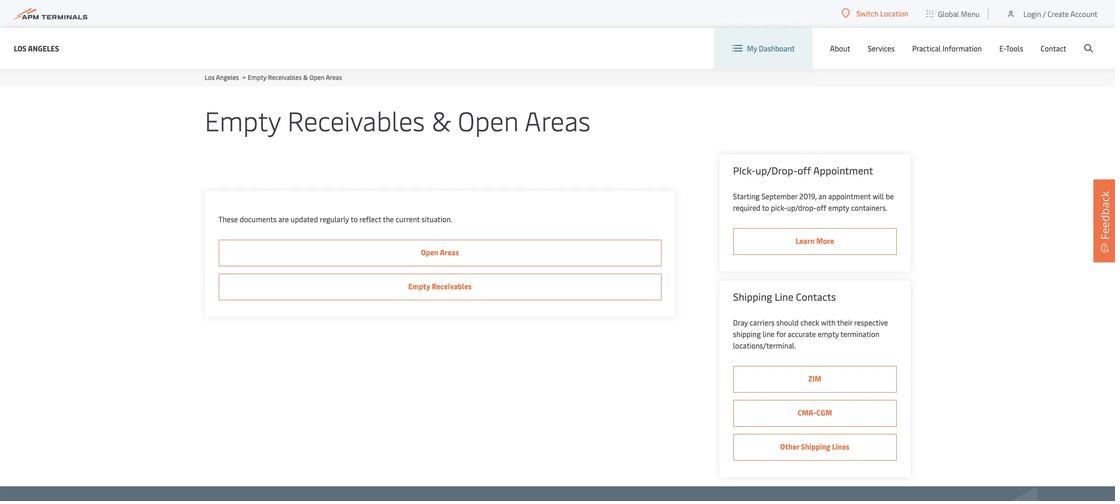 Task type: describe. For each thing, give the bounding box(es) containing it.
learn more link
[[733, 228, 897, 255]]

e-tools button
[[999, 28, 1023, 69]]

2019,
[[799, 191, 817, 201]]

empty for empty receivables & open areas
[[205, 102, 281, 138]]

an
[[818, 191, 826, 201]]

feedback
[[1097, 191, 1112, 240]]

other shipping lines link
[[733, 434, 897, 461]]

accurate
[[788, 329, 816, 339]]

pick-
[[733, 164, 756, 177]]

practical information button
[[912, 28, 982, 69]]

0 vertical spatial off
[[797, 164, 811, 177]]

e-tools
[[999, 43, 1023, 53]]

shipping
[[733, 329, 761, 339]]

lines
[[832, 442, 849, 452]]

empty receivables link
[[218, 274, 661, 300]]

contacts
[[796, 290, 836, 304]]

reflect
[[359, 214, 381, 224]]

locations/terminal.
[[733, 340, 796, 351]]

up/drop-
[[787, 203, 817, 213]]

cma-cgm link
[[733, 400, 897, 427]]

>
[[243, 73, 246, 82]]

line
[[775, 290, 793, 304]]

about
[[830, 43, 850, 53]]

open areas link
[[218, 240, 661, 266]]

about button
[[830, 28, 850, 69]]

account
[[1071, 8, 1098, 19]]

learn
[[796, 236, 815, 246]]

1 vertical spatial to
[[351, 214, 358, 224]]

2 horizontal spatial areas
[[525, 102, 590, 138]]

are
[[278, 214, 289, 224]]

these documents are updated regularly to reflect the current situation.
[[218, 214, 452, 224]]

los angeles > empty receivables & open areas
[[205, 73, 342, 82]]

with
[[821, 317, 836, 328]]

practical information
[[912, 43, 982, 53]]

appointment
[[813, 164, 873, 177]]

shipping line contacts
[[733, 290, 836, 304]]

the
[[383, 214, 394, 224]]

1 horizontal spatial &
[[432, 102, 451, 138]]

contact
[[1041, 43, 1066, 53]]

carriers
[[750, 317, 775, 328]]

updated
[[291, 214, 318, 224]]

zim
[[808, 374, 821, 384]]

my
[[747, 43, 757, 53]]

dray
[[733, 317, 748, 328]]

information
[[943, 43, 982, 53]]

check
[[800, 317, 819, 328]]

tools
[[1006, 43, 1023, 53]]

login / create account
[[1023, 8, 1098, 19]]

dray carriers should check with their respective shipping line for accurate empty termination locations/terminal.
[[733, 317, 888, 351]]

empty inside starting september 2019, an appointment will be required to pick-up/drop-off empty containers.
[[828, 203, 849, 213]]

0 vertical spatial empty
[[248, 73, 266, 82]]

e-
[[999, 43, 1006, 53]]

0 vertical spatial areas
[[326, 73, 342, 82]]

pick-up/drop-off appointment
[[733, 164, 873, 177]]

create
[[1048, 8, 1069, 19]]

more
[[816, 236, 834, 246]]

los for los angeles > empty receivables & open areas
[[205, 73, 215, 82]]

login
[[1023, 8, 1041, 19]]

areas inside 'link'
[[440, 247, 459, 257]]

global menu
[[938, 8, 980, 19]]

starting
[[733, 191, 760, 201]]

september
[[761, 191, 798, 201]]

required
[[733, 203, 761, 213]]

switch location button
[[842, 8, 909, 18]]

feedback button
[[1093, 179, 1115, 262]]

containers.
[[851, 203, 887, 213]]



Task type: locate. For each thing, give the bounding box(es) containing it.
shipping inside "link"
[[801, 442, 830, 452]]

1 vertical spatial &
[[432, 102, 451, 138]]

contact button
[[1041, 28, 1066, 69]]

0 vertical spatial los
[[14, 43, 26, 53]]

0 horizontal spatial to
[[351, 214, 358, 224]]

empty receivables
[[408, 281, 472, 291]]

to
[[762, 203, 769, 213], [351, 214, 358, 224]]

0 horizontal spatial open
[[310, 73, 324, 82]]

0 horizontal spatial angeles
[[28, 43, 59, 53]]

2 horizontal spatial open
[[458, 102, 519, 138]]

/
[[1043, 8, 1046, 19]]

regularly
[[320, 214, 349, 224]]

1 vertical spatial receivables
[[287, 102, 425, 138]]

dashboard
[[759, 43, 794, 53]]

receivables
[[268, 73, 302, 82], [287, 102, 425, 138], [432, 281, 472, 291]]

0 horizontal spatial &
[[303, 73, 308, 82]]

should
[[776, 317, 799, 328]]

1 vertical spatial los angeles link
[[205, 73, 239, 82]]

shipping up 'carriers'
[[733, 290, 772, 304]]

2 vertical spatial areas
[[440, 247, 459, 257]]

empty down the with
[[818, 329, 839, 339]]

termination
[[840, 329, 879, 339]]

receivables for empty receivables & open areas
[[287, 102, 425, 138]]

switch
[[857, 8, 878, 18]]

1 horizontal spatial los
[[205, 73, 215, 82]]

shipping
[[733, 290, 772, 304], [801, 442, 830, 452]]

my dashboard button
[[732, 28, 794, 69]]

off
[[797, 164, 811, 177], [817, 203, 826, 213]]

other shipping lines
[[780, 442, 849, 452]]

0 vertical spatial angeles
[[28, 43, 59, 53]]

respective
[[854, 317, 888, 328]]

1 horizontal spatial to
[[762, 203, 769, 213]]

angeles for los angeles > empty receivables & open areas
[[216, 73, 239, 82]]

los angeles
[[14, 43, 59, 53]]

documents
[[240, 214, 277, 224]]

services
[[868, 43, 895, 53]]

will
[[873, 191, 884, 201]]

line
[[763, 329, 775, 339]]

learn more
[[796, 236, 834, 246]]

1 horizontal spatial shipping
[[801, 442, 830, 452]]

current
[[396, 214, 420, 224]]

their
[[837, 317, 852, 328]]

up/drop-
[[756, 164, 797, 177]]

open areas
[[421, 247, 459, 257]]

1 vertical spatial areas
[[525, 102, 590, 138]]

0 vertical spatial open
[[310, 73, 324, 82]]

empty down open areas 'link'
[[408, 281, 430, 291]]

open inside 'link'
[[421, 247, 438, 257]]

to left 'pick-'
[[762, 203, 769, 213]]

open
[[310, 73, 324, 82], [458, 102, 519, 138], [421, 247, 438, 257]]

1 horizontal spatial open
[[421, 247, 438, 257]]

1 horizontal spatial los angeles link
[[205, 73, 239, 82]]

be
[[886, 191, 894, 201]]

off inside starting september 2019, an appointment will be required to pick-up/drop-off empty containers.
[[817, 203, 826, 213]]

receivables for empty receivables
[[432, 281, 472, 291]]

2 vertical spatial receivables
[[432, 281, 472, 291]]

1 horizontal spatial areas
[[440, 247, 459, 257]]

1 vertical spatial los
[[205, 73, 215, 82]]

0 vertical spatial receivables
[[268, 73, 302, 82]]

1 vertical spatial off
[[817, 203, 826, 213]]

services button
[[868, 28, 895, 69]]

0 vertical spatial to
[[762, 203, 769, 213]]

0 horizontal spatial los
[[14, 43, 26, 53]]

to inside starting september 2019, an appointment will be required to pick-up/drop-off empty containers.
[[762, 203, 769, 213]]

2 vertical spatial empty
[[408, 281, 430, 291]]

menu
[[961, 8, 980, 19]]

empty
[[248, 73, 266, 82], [205, 102, 281, 138], [408, 281, 430, 291]]

pick-
[[771, 203, 787, 213]]

appointment
[[828, 191, 871, 201]]

switch location
[[857, 8, 909, 18]]

empty receivables & open areas
[[205, 102, 590, 138]]

1 vertical spatial shipping
[[801, 442, 830, 452]]

these
[[218, 214, 238, 224]]

empty down > at the left top of the page
[[205, 102, 281, 138]]

empty inside "dray carriers should check with their respective shipping line for accurate empty termination locations/terminal."
[[818, 329, 839, 339]]

1 vertical spatial empty
[[818, 329, 839, 339]]

login / create account link
[[1006, 0, 1098, 27]]

empty right > at the left top of the page
[[248, 73, 266, 82]]

cma-cgm
[[798, 408, 832, 418]]

for
[[776, 329, 786, 339]]

1 horizontal spatial angeles
[[216, 73, 239, 82]]

2 vertical spatial open
[[421, 247, 438, 257]]

cma-
[[798, 408, 816, 418]]

other
[[780, 442, 799, 452]]

areas
[[326, 73, 342, 82], [525, 102, 590, 138], [440, 247, 459, 257]]

off up the 2019,
[[797, 164, 811, 177]]

0 vertical spatial &
[[303, 73, 308, 82]]

0 horizontal spatial areas
[[326, 73, 342, 82]]

0 vertical spatial empty
[[828, 203, 849, 213]]

los
[[14, 43, 26, 53], [205, 73, 215, 82]]

0 horizontal spatial off
[[797, 164, 811, 177]]

global
[[938, 8, 959, 19]]

1 vertical spatial angeles
[[216, 73, 239, 82]]

0 horizontal spatial los angeles link
[[14, 42, 59, 54]]

off down an
[[817, 203, 826, 213]]

location
[[880, 8, 909, 18]]

shipping left lines
[[801, 442, 830, 452]]

situation.
[[422, 214, 452, 224]]

0 horizontal spatial shipping
[[733, 290, 772, 304]]

cgm
[[816, 408, 832, 418]]

angeles for los angeles
[[28, 43, 59, 53]]

1 vertical spatial empty
[[205, 102, 281, 138]]

global menu button
[[918, 0, 989, 27]]

1 horizontal spatial off
[[817, 203, 826, 213]]

practical
[[912, 43, 941, 53]]

1 vertical spatial open
[[458, 102, 519, 138]]

0 vertical spatial los angeles link
[[14, 42, 59, 54]]

to left the reflect
[[351, 214, 358, 224]]

my dashboard
[[747, 43, 794, 53]]

starting september 2019, an appointment will be required to pick-up/drop-off empty containers.
[[733, 191, 894, 213]]

empty down the appointment
[[828, 203, 849, 213]]

los for los angeles
[[14, 43, 26, 53]]

0 vertical spatial shipping
[[733, 290, 772, 304]]

zim link
[[733, 366, 897, 393]]

empty for empty receivables
[[408, 281, 430, 291]]



Task type: vqa. For each thing, say whether or not it's contained in the screenshot.
together
no



